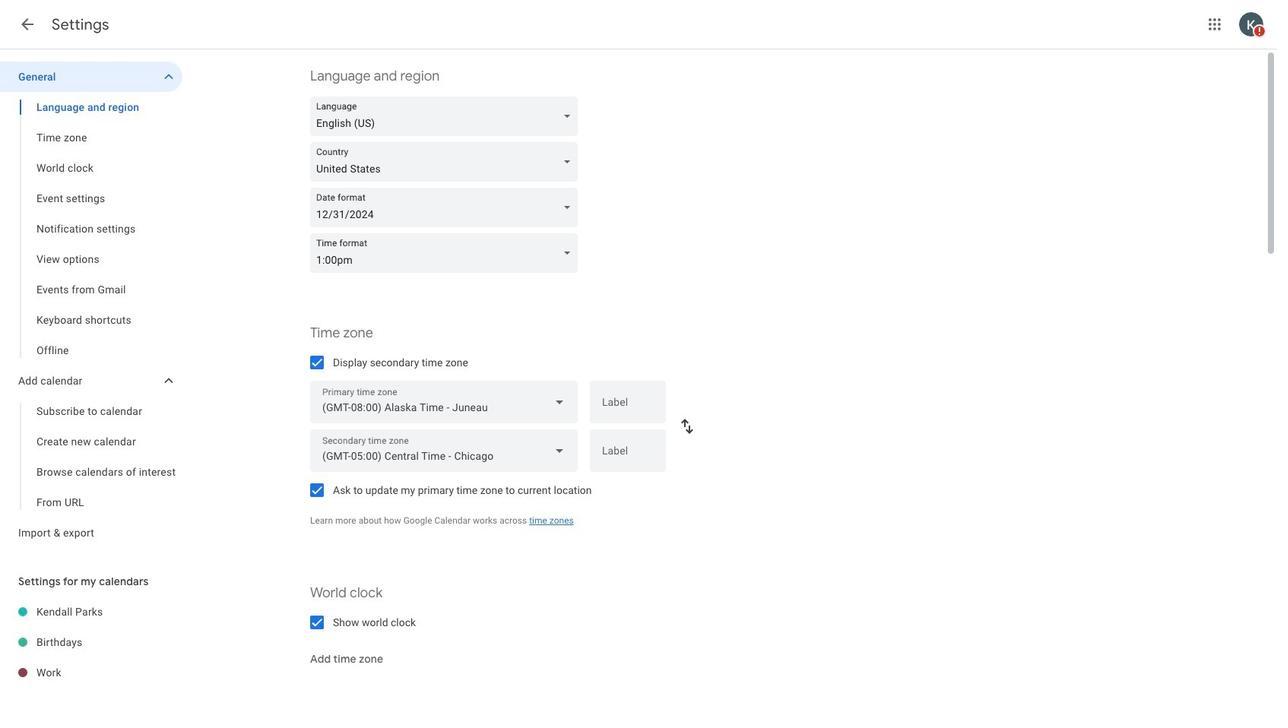 Task type: locate. For each thing, give the bounding box(es) containing it.
tree
[[0, 62, 183, 548], [0, 597, 183, 688]]

group
[[0, 92, 183, 366], [0, 396, 183, 518]]

work tree item
[[0, 658, 183, 688]]

None field
[[310, 97, 584, 136], [310, 142, 584, 182], [310, 188, 584, 227], [310, 233, 584, 273], [310, 381, 578, 424], [310, 430, 578, 472], [310, 97, 584, 136], [310, 142, 584, 182], [310, 188, 584, 227], [310, 233, 584, 273], [310, 381, 578, 424], [310, 430, 578, 472]]

birthdays tree item
[[0, 627, 183, 658]]

heading
[[52, 15, 109, 34]]

2 group from the top
[[0, 396, 183, 518]]

go back image
[[18, 15, 37, 33]]

2 tree from the top
[[0, 597, 183, 688]]

general tree item
[[0, 62, 183, 92]]

0 vertical spatial group
[[0, 92, 183, 366]]

swap time zones image
[[678, 418, 697, 436]]

1 vertical spatial group
[[0, 396, 183, 518]]

0 vertical spatial tree
[[0, 62, 183, 548]]

1 vertical spatial tree
[[0, 597, 183, 688]]



Task type: describe. For each thing, give the bounding box(es) containing it.
1 tree from the top
[[0, 62, 183, 548]]

1 group from the top
[[0, 92, 183, 366]]

Label for secondary time zone. text field
[[602, 446, 654, 467]]

Label for primary time zone. text field
[[602, 397, 654, 418]]

kendall parks tree item
[[0, 597, 183, 627]]



Task type: vqa. For each thing, say whether or not it's contained in the screenshot.
the Label for primary time zone. text box
yes



